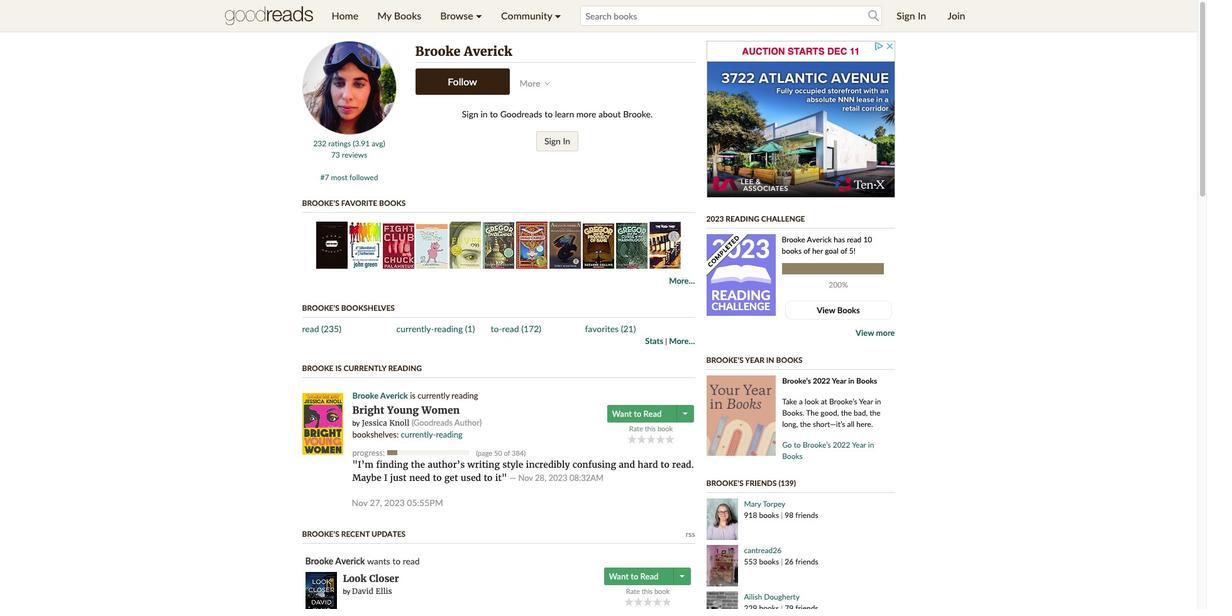 Task type: describe. For each thing, give the bounding box(es) containing it.
26
[[785, 558, 794, 567]]

want for wants to read
[[609, 572, 629, 582]]

gregor and the curse of the warmbloods by suzanne collins image
[[616, 223, 648, 269]]

to-
[[491, 324, 502, 334]]

challenge
[[761, 214, 805, 224]]

brooke for brooke averick
[[415, 43, 461, 59]]

brooke averick link for wants to read
[[305, 556, 365, 567]]

author)
[[454, 418, 482, 428]]

fight club by chuck palahniuk image
[[383, 224, 414, 269]]

1 vertical spatial reading
[[436, 430, 463, 440]]

year in books image
[[706, 376, 776, 456]]

look closer by david ellis
[[343, 573, 399, 596]]

brooke averick wants to read
[[305, 556, 420, 567]]

200%
[[829, 280, 848, 290]]

at
[[821, 397, 827, 407]]

(page 50 of 384) link
[[476, 450, 526, 458]]

books down 200%
[[837, 306, 860, 316]]

view books
[[817, 306, 860, 316]]

books up "take"
[[776, 356, 803, 365]]

view books link
[[785, 301, 892, 320]]

david ellis link
[[352, 587, 392, 596]]

home link
[[322, 0, 368, 31]]

most
[[331, 173, 348, 182]]

year inside the go to brooke's 2022 year in books
[[852, 441, 866, 450]]

brooke inside brooke averick is currently reading bright young women by jessica knoll (goodreads author) bookshelves: currently-reading
[[352, 391, 379, 401]]

my
[[377, 9, 391, 21]]

0 vertical spatial nov
[[518, 473, 533, 483]]

cantread26 image
[[706, 546, 738, 587]]

brooke's for brooke's friends (139)
[[706, 479, 744, 488]]

(235)
[[321, 324, 341, 334]]

follow
[[448, 75, 477, 87]]

millennium approaches by tony kushner image
[[550, 222, 581, 269]]

0 vertical spatial reading
[[452, 391, 478, 401]]

maybe
[[352, 473, 381, 484]]

brooke is currently reading link
[[302, 364, 422, 373]]

2023 down 2023 reading challenge link
[[712, 234, 770, 264]]

more… inside favorites‎               (21) stats | more…
[[669, 336, 695, 346]]

2 read‎ from the left
[[502, 324, 519, 334]]

averick for brooke averick is currently reading bright young women by jessica knoll (goodreads author) bookshelves: currently-reading
[[380, 391, 408, 401]]

28,
[[535, 473, 546, 483]]

read‎               (235)
[[302, 324, 341, 334]]

(goodreads
[[412, 418, 453, 428]]

brooke's for brooke's 2022 year in books
[[782, 377, 811, 386]]

year down challenge
[[745, 356, 764, 365]]

this for wants to read
[[642, 588, 653, 596]]

in inside the go to brooke's 2022 year in books
[[868, 441, 874, 450]]

all
[[847, 420, 855, 429]]

challenge
[[712, 301, 770, 313]]

brooke's recent updates
[[302, 530, 406, 539]]

(page
[[476, 450, 492, 458]]

friends inside the cantread26 553 books | 26 friends
[[795, 558, 818, 567]]

05:55pm
[[407, 498, 443, 509]]

here.
[[856, 420, 873, 429]]

community
[[501, 9, 552, 21]]

bright young women link
[[352, 405, 460, 417]]

need
[[409, 473, 430, 484]]

1 horizontal spatial of
[[804, 246, 810, 256]]

sign in for the topmost sign in link
[[897, 9, 926, 21]]

want for is currently reading
[[612, 409, 632, 419]]

this for is currently reading
[[645, 425, 656, 433]]

50
[[494, 450, 502, 458]]

averick for brooke averick has read 10 books of her goal of 5!
[[807, 235, 832, 245]]

— nov 28, 2023 08:32am
[[510, 473, 604, 483]]

(3.91
[[353, 139, 370, 148]]

ratings
[[328, 139, 351, 148]]

reading challenge
[[711, 287, 770, 313]]

brooke's inside take a look at brooke's year in books. the good, the bad, the long, the short—it's all here.
[[829, 397, 857, 407]]

ailish ... image
[[706, 592, 738, 610]]

women
[[422, 405, 460, 417]]

▾ for community ▾
[[555, 9, 561, 21]]

her
[[812, 246, 823, 256]]

browse
[[440, 9, 473, 21]]

0 horizontal spatial 2022
[[813, 377, 830, 386]]

0 vertical spatial more
[[576, 109, 596, 119]]

0 vertical spatial currently-
[[396, 324, 434, 334]]

2022 inside the go to brooke's 2022 year in books
[[833, 441, 850, 450]]

brooke's for brooke's bookshelves
[[302, 304, 339, 313]]

rate for wants to read
[[626, 588, 640, 596]]

5!
[[849, 246, 856, 256]]

sign in for the leftmost sign in link
[[544, 136, 570, 146]]

brooke for brooke averick has read 10 books of her goal of 5!
[[782, 235, 805, 245]]

0 horizontal spatial sign in link
[[536, 131, 578, 152]]

1 vertical spatial sign
[[462, 109, 478, 119]]

2 more… link from the top
[[669, 336, 695, 346]]

browse ▾
[[440, 9, 482, 21]]

view for view books
[[817, 306, 835, 316]]

0 horizontal spatial in
[[563, 136, 570, 146]]

take
[[782, 397, 797, 407]]

918
[[744, 511, 757, 521]]

year inside take a look at brooke's year in books. the good, the bad, the long, the short—it's all here.
[[859, 397, 873, 407]]

553
[[744, 558, 757, 567]]

| for cantread26
[[781, 558, 783, 567]]

1 horizontal spatial more
[[876, 328, 895, 338]]

brooke's inside the go to brooke's 2022 year in books
[[803, 441, 831, 450]]

(3.91 avg) link
[[353, 139, 385, 148]]

incredibly
[[526, 460, 570, 471]]

cantread26 link
[[744, 546, 782, 556]]

ellis
[[376, 587, 392, 596]]

brooke's year in books
[[706, 356, 803, 365]]

(139)
[[779, 479, 796, 488]]

reviews
[[342, 150, 367, 160]]

the down the
[[800, 420, 811, 429]]

brooke's bookshelves
[[302, 304, 395, 313]]

27,
[[370, 498, 382, 509]]

learn
[[555, 109, 574, 119]]

the book thief by markus zusak image
[[650, 222, 681, 269]]

followed
[[349, 173, 378, 182]]

brooke's year in books link
[[706, 356, 803, 365]]

1 more… from the top
[[669, 276, 695, 286]]

advertisement region
[[706, 41, 895, 198]]

brooke averick link for is currently reading
[[352, 391, 408, 401]]

sign in to goodreads to learn more about brooke.
[[462, 109, 653, 119]]

of inside the (page 50 of 384) "i'm finding the author's writing style incredibly confusing and hard to read. maybe i just need to get used to it"
[[504, 450, 510, 458]]

currently-reading‎               (1)
[[396, 324, 475, 334]]

view for view more
[[856, 328, 874, 338]]

bright young women image
[[302, 394, 343, 455]]

read.
[[672, 460, 694, 471]]

nov 27, 2023 05:55pm link
[[352, 498, 443, 509]]

0 horizontal spatial read
[[403, 556, 420, 567]]

ailish
[[744, 593, 762, 602]]

73 reviews link
[[331, 150, 367, 160]]

follow button
[[415, 69, 510, 95]]

the up all
[[841, 409, 852, 418]]

2023 reading challenge image
[[708, 260, 774, 287]]

cantread26
[[744, 546, 782, 556]]

currently-reading‎               (1) link
[[396, 324, 475, 334]]

#7
[[320, 173, 329, 182]]

home
[[332, 9, 358, 21]]

menu containing home
[[322, 0, 571, 31]]

read for wants to read
[[640, 572, 659, 582]]

get
[[444, 473, 458, 484]]

(21)
[[621, 324, 636, 334]]

reading‎
[[434, 324, 463, 334]]

mary torpey 918 books | 98 friends
[[744, 500, 818, 521]]

by inside 'look closer by david ellis'
[[343, 588, 350, 596]]

favorite
[[341, 199, 377, 208]]

2023 down incredibly
[[548, 473, 567, 483]]

just
[[390, 473, 407, 484]]

sign for the leftmost sign in link
[[544, 136, 561, 146]]

book for wants to read
[[654, 588, 670, 596]]

wants
[[367, 556, 390, 567]]



Task type: locate. For each thing, give the bounding box(es) containing it.
more button
[[520, 75, 554, 92]]

—
[[510, 473, 516, 483]]

dougherty
[[764, 593, 800, 602]]

books inside the go to brooke's 2022 year in books
[[782, 452, 803, 461]]

friends inside mary torpey 918 books | 98 friends
[[795, 511, 818, 521]]

currently-
[[396, 324, 434, 334], [401, 430, 436, 440]]

Search books text field
[[580, 6, 882, 26]]

1 horizontal spatial sign
[[544, 136, 561, 146]]

0 vertical spatial more…
[[669, 276, 695, 286]]

reading up img rccompleted
[[726, 214, 759, 224]]

year down here.
[[852, 441, 866, 450]]

1 horizontal spatial by
[[352, 420, 360, 428]]

more… down the book thief by markus zusak image
[[669, 276, 695, 286]]

book up hard
[[658, 425, 673, 433]]

nov right — at the left of the page
[[518, 473, 533, 483]]

fever 1793 by laurie halse anderson image
[[449, 222, 481, 269]]

0 horizontal spatial reading
[[388, 364, 422, 373]]

cantread26 553 books | 26 friends
[[744, 546, 818, 567]]

0 vertical spatial rate
[[629, 425, 643, 433]]

|
[[665, 337, 667, 346], [781, 511, 783, 521], [781, 558, 783, 567]]

the right bad,
[[870, 409, 881, 418]]

232 ratings link
[[313, 139, 351, 148]]

currently-reading link
[[401, 430, 463, 440]]

to inside the go to brooke's 2022 year in books
[[794, 441, 801, 450]]

1 horizontal spatial reading
[[726, 214, 759, 224]]

0 vertical spatial reading
[[726, 214, 759, 224]]

▾ inside "dropdown button"
[[555, 9, 561, 21]]

jessica
[[362, 419, 387, 428]]

sharp objects by gillian flynn image
[[316, 222, 347, 269]]

brooke averick link up look at the bottom left of page
[[305, 556, 365, 567]]

more right learn
[[576, 109, 596, 119]]

1 horizontal spatial sign in link
[[887, 0, 936, 31]]

2023 reading challenge link
[[706, 214, 805, 224]]

brooke's down short—it's at the right of page
[[803, 441, 831, 450]]

(page 50 of 384) "i'm finding the author's writing style incredibly confusing and hard to read. maybe i just need to get used to it"
[[352, 450, 694, 484]]

08:32am
[[570, 473, 604, 483]]

1 read‎ from the left
[[302, 324, 319, 334]]

brooke averick has read 10 books of her goal of 5!
[[782, 235, 872, 256]]

books up bad,
[[856, 377, 877, 386]]

ailish dougherty
[[744, 593, 800, 602]]

and
[[619, 460, 635, 471]]

want to read button
[[607, 406, 678, 423], [604, 568, 675, 586]]

1 vertical spatial want
[[609, 572, 629, 582]]

book left the ailish ... image
[[654, 588, 670, 596]]

join
[[948, 9, 965, 21]]

2023 reading challenge
[[706, 214, 805, 224]]

of right 50
[[504, 450, 510, 458]]

brooke averick is currently reading bright young women by jessica knoll (goodreads author) bookshelves: currently-reading
[[352, 391, 482, 440]]

0 vertical spatial view
[[817, 306, 835, 316]]

0 vertical spatial more… link
[[669, 276, 695, 286]]

brooke down read‎               (235)
[[302, 364, 334, 373]]

2 vertical spatial in
[[766, 356, 774, 365]]

▾ right community
[[555, 9, 561, 21]]

books right my
[[394, 9, 421, 21]]

1 vertical spatial read
[[640, 572, 659, 582]]

0 horizontal spatial sign in
[[544, 136, 570, 146]]

brooke's friends (139)
[[706, 479, 796, 488]]

sign in link down sign in to goodreads to learn more about brooke.
[[536, 131, 578, 152]]

1 vertical spatial view
[[856, 328, 874, 338]]

the
[[806, 409, 819, 418]]

stats
[[645, 336, 663, 346]]

1 horizontal spatial nov
[[518, 473, 533, 483]]

1 vertical spatial this
[[642, 588, 653, 596]]

style
[[502, 460, 523, 471]]

sign in down sign in to goodreads to learn more about brooke.
[[544, 136, 570, 146]]

averick up follow
[[464, 43, 512, 59]]

by down look at the bottom left of page
[[343, 588, 350, 596]]

books down cantread26 link
[[759, 558, 779, 567]]

(172)
[[521, 324, 541, 334]]

the up need
[[411, 460, 425, 471]]

reading up currently
[[388, 364, 422, 373]]

0 horizontal spatial sign
[[462, 109, 478, 119]]

currently- left (1)
[[396, 324, 434, 334]]

▾ right browse
[[476, 9, 482, 21]]

books inside mary torpey 918 books | 98 friends
[[759, 511, 779, 521]]

1 horizontal spatial ▾
[[555, 9, 561, 21]]

brooke's for brooke's favorite books
[[302, 199, 339, 208]]

0 horizontal spatial by
[[343, 588, 350, 596]]

1 vertical spatial sign in link
[[536, 131, 578, 152]]

books left the her
[[782, 246, 802, 256]]

0 vertical spatial want to read
[[612, 409, 662, 419]]

read‎ left (235)
[[302, 324, 319, 334]]

year up take a look at brooke's year in books. the good, the bad, the long, the short—it's all here.
[[832, 377, 846, 386]]

bad,
[[854, 409, 868, 418]]

brooke's for brooke's recent updates
[[302, 530, 339, 539]]

today i will fly! by mo willems image
[[416, 224, 448, 269]]

look closer by david ellis image
[[305, 573, 337, 610]]

0 vertical spatial this
[[645, 425, 656, 433]]

2 friends from the top
[[795, 558, 818, 567]]

0 vertical spatial rate this book
[[629, 425, 673, 433]]

jessica knoll link
[[362, 419, 409, 428]]

0 horizontal spatial ▾
[[476, 9, 482, 21]]

go to brooke's 2022 year in books
[[782, 441, 874, 461]]

| for favorites‎
[[665, 337, 667, 346]]

brooke's up a
[[782, 377, 811, 386]]

0 vertical spatial 2022
[[813, 377, 830, 386]]

avg)
[[372, 139, 385, 148]]

1 vertical spatial more… link
[[669, 336, 695, 346]]

averick for brooke averick wants to read
[[335, 556, 365, 567]]

join link
[[938, 0, 975, 31]]

mary to... image
[[706, 499, 738, 541]]

rate
[[629, 425, 643, 433], [626, 588, 640, 596]]

more
[[520, 78, 540, 89]]

232 ratings (3.91 avg) 73 reviews
[[313, 139, 385, 160]]

more… right stats
[[669, 336, 695, 346]]

in inside take a look at brooke's year in books. the good, the bad, the long, the short—it's all here.
[[875, 397, 881, 407]]

2 ▾ from the left
[[555, 9, 561, 21]]

year up bad,
[[859, 397, 873, 407]]

brooke for brooke is currently reading
[[302, 364, 334, 373]]

by
[[352, 420, 360, 428], [343, 588, 350, 596]]

averick up young
[[380, 391, 408, 401]]

finding
[[376, 460, 408, 471]]

Search for books to add to your shelves search field
[[580, 6, 882, 26]]

used
[[461, 473, 481, 484]]

brooke's for brooke's year in books
[[706, 356, 744, 365]]

to
[[490, 109, 498, 119], [545, 109, 553, 119], [634, 409, 642, 419], [794, 441, 801, 450], [661, 460, 669, 471], [433, 473, 442, 484], [484, 473, 493, 484], [392, 556, 401, 567], [631, 572, 638, 582]]

sign in left join
[[897, 9, 926, 21]]

brooke's up read‎               (235)
[[302, 304, 339, 313]]

stats link
[[645, 336, 663, 346]]

0 vertical spatial sign in
[[897, 9, 926, 21]]

brooke's down the #7
[[302, 199, 339, 208]]

friends right 26
[[795, 558, 818, 567]]

0 vertical spatial |
[[665, 337, 667, 346]]

more… link right stats
[[669, 336, 695, 346]]

read‎ left (172)
[[502, 324, 519, 334]]

1 vertical spatial want to read button
[[604, 568, 675, 586]]

brooke averick link up bright
[[352, 391, 408, 401]]

books
[[394, 9, 421, 21], [837, 306, 860, 316], [776, 356, 803, 365], [856, 377, 877, 386], [782, 452, 803, 461]]

1 friends from the top
[[795, 511, 818, 521]]

is up bright young women link
[[410, 391, 415, 401]]

0 vertical spatial read
[[847, 235, 862, 245]]

1 vertical spatial want to read
[[609, 572, 659, 582]]

2022 up at
[[813, 377, 830, 386]]

of left 5!
[[841, 246, 847, 256]]

menu
[[322, 0, 571, 31]]

1 vertical spatial currently-
[[401, 430, 436, 440]]

want to read button for is currently reading
[[607, 406, 678, 423]]

view down 200%
[[817, 306, 835, 316]]

0 horizontal spatial is
[[335, 364, 342, 373]]

it"
[[495, 473, 507, 484]]

1 vertical spatial nov
[[352, 498, 368, 509]]

1 horizontal spatial read‎
[[502, 324, 519, 334]]

an abundance of katherines by john green image
[[349, 222, 381, 269]]

community ▾
[[501, 9, 561, 21]]

| inside mary torpey 918 books | 98 friends
[[781, 511, 783, 521]]

1 horizontal spatial view
[[856, 328, 874, 338]]

has
[[834, 235, 845, 245]]

0 horizontal spatial read‎
[[302, 324, 319, 334]]

1 vertical spatial is
[[410, 391, 415, 401]]

long,
[[782, 420, 798, 429]]

want to read for is currently reading
[[612, 409, 662, 419]]

view more link
[[856, 328, 895, 338]]

read
[[847, 235, 862, 245], [403, 556, 420, 567]]

73
[[331, 150, 340, 160]]

sign in link left "join" link at the top
[[887, 0, 936, 31]]

by inside brooke averick is currently reading bright young women by jessica knoll (goodreads author) bookshelves: currently-reading
[[352, 420, 360, 428]]

| inside the cantread26 553 books | 26 friends
[[781, 558, 783, 567]]

1 vertical spatial more
[[876, 328, 895, 338]]

to-read‎               (172)
[[491, 324, 541, 334]]

sign left join
[[897, 9, 915, 21]]

gregor the overlander by suzanne collins image
[[483, 223, 514, 269]]

▾ inside popup button
[[476, 9, 482, 21]]

1 vertical spatial sign in
[[544, 136, 570, 146]]

0 vertical spatial is
[[335, 364, 342, 373]]

sign
[[897, 9, 915, 21], [462, 109, 478, 119], [544, 136, 561, 146]]

averick
[[464, 43, 512, 59], [807, 235, 832, 245], [380, 391, 408, 401], [335, 556, 365, 567]]

1 horizontal spatial 2022
[[833, 441, 850, 450]]

mary torpey link
[[744, 500, 785, 509]]

is inside brooke averick is currently reading bright young women by jessica knoll (goodreads author) bookshelves: currently-reading
[[410, 391, 415, 401]]

brooke up follow
[[415, 43, 461, 59]]

sign for the topmost sign in link
[[897, 9, 915, 21]]

brooke inside the brooke averick has read 10 books of her goal of 5!
[[782, 235, 805, 245]]

sign in
[[897, 9, 926, 21], [544, 136, 570, 146]]

nov 27, 2023 05:55pm
[[352, 498, 443, 509]]

brooke down challenge
[[782, 235, 805, 245]]

books inside the brooke averick has read 10 books of her goal of 5!
[[782, 246, 802, 256]]

2 horizontal spatial of
[[841, 246, 847, 256]]

0 horizontal spatial nov
[[352, 498, 368, 509]]

book for is currently reading
[[658, 425, 673, 433]]

1 vertical spatial more…
[[669, 336, 695, 346]]

by down bright
[[352, 420, 360, 428]]

1 vertical spatial read
[[403, 556, 420, 567]]

more… link down the book thief by markus zusak image
[[669, 276, 695, 286]]

0 vertical spatial friends
[[795, 511, 818, 521]]

averick for brooke averick
[[464, 43, 512, 59]]

reading up author)
[[452, 391, 478, 401]]

0 vertical spatial want
[[612, 409, 632, 419]]

of left the her
[[804, 246, 810, 256]]

brooke's down challenge
[[706, 356, 744, 365]]

in
[[481, 109, 488, 119], [848, 377, 854, 386], [875, 397, 881, 407], [868, 441, 874, 450]]

| inside favorites‎               (21) stats | more…
[[665, 337, 667, 346]]

brooke's friends (139) link
[[706, 479, 796, 488]]

friends right 98
[[795, 511, 818, 521]]

gregor and the prophecy of bane by suzanne collins image
[[583, 224, 614, 269]]

2 vertical spatial |
[[781, 558, 783, 567]]

1 vertical spatial book
[[654, 588, 670, 596]]

1 vertical spatial brooke averick link
[[305, 556, 365, 567]]

1 vertical spatial friends
[[795, 558, 818, 567]]

books right the favorite
[[379, 199, 406, 208]]

averick up look at the bottom left of page
[[335, 556, 365, 567]]

1 vertical spatial rate this book
[[626, 588, 670, 596]]

progress:
[[352, 448, 387, 458]]

of
[[804, 246, 810, 256], [841, 246, 847, 256], [504, 450, 510, 458]]

rate for is currently reading
[[629, 425, 643, 433]]

▾ for browse ▾
[[476, 9, 482, 21]]

brooke's left friends
[[706, 479, 744, 488]]

view down view books link
[[856, 328, 874, 338]]

1 horizontal spatial in
[[766, 356, 774, 365]]

232
[[313, 139, 326, 148]]

1 more… link from the top
[[669, 276, 695, 286]]

0 horizontal spatial of
[[504, 450, 510, 458]]

averick inside the brooke averick has read 10 books of her goal of 5!
[[807, 235, 832, 245]]

1 vertical spatial in
[[563, 136, 570, 146]]

brooke up look closer by david ellis image
[[305, 556, 333, 567]]

averick up the her
[[807, 235, 832, 245]]

2 vertical spatial sign
[[544, 136, 561, 146]]

brooke.
[[623, 109, 653, 119]]

more… link
[[669, 276, 695, 286], [669, 336, 695, 346]]

sign in link
[[887, 0, 936, 31], [536, 131, 578, 152]]

nov left 27, on the bottom left
[[352, 498, 368, 509]]

rate this book for is currently reading
[[629, 425, 673, 433]]

1 vertical spatial |
[[781, 511, 783, 521]]

is left currently
[[335, 364, 342, 373]]

brooke averick has read 10 books of her goal of 5! link
[[782, 235, 892, 257]]

brooke's favorite books link
[[302, 199, 406, 208]]

img rccompleted image
[[706, 235, 748, 277]]

brooke averick link
[[352, 391, 408, 401], [305, 556, 365, 567]]

currently- down (goodreads
[[401, 430, 436, 440]]

look
[[805, 397, 819, 407]]

books inside the cantread26 553 books | 26 friends
[[759, 558, 779, 567]]

1 vertical spatial reading
[[388, 364, 422, 373]]

writing
[[467, 460, 500, 471]]

brooke's up good,
[[829, 397, 857, 407]]

read for is currently reading
[[644, 409, 662, 419]]

books.
[[782, 409, 804, 418]]

david
[[352, 587, 373, 596]]

2023 up img rccompleted
[[706, 214, 724, 224]]

1 horizontal spatial is
[[410, 391, 415, 401]]

to-read‎               (172) link
[[491, 324, 541, 334]]

reading
[[711, 287, 770, 303]]

the inside the (page 50 of 384) "i'm finding the author's writing style incredibly confusing and hard to read. maybe i just need to get used to it"
[[411, 460, 425, 471]]

0 horizontal spatial view
[[817, 306, 835, 316]]

currently- inside brooke averick is currently reading bright young women by jessica knoll (goodreads author) bookshelves: currently-reading
[[401, 430, 436, 440]]

0 vertical spatial brooke averick link
[[352, 391, 408, 401]]

i
[[384, 473, 388, 484]]

nov 28, 2023 08:32am link
[[518, 473, 604, 483]]

| left 98
[[781, 511, 783, 521]]

▾
[[476, 9, 482, 21], [555, 9, 561, 21]]

0 horizontal spatial more
[[576, 109, 596, 119]]

2 more… from the top
[[669, 336, 695, 346]]

read right wants
[[403, 556, 420, 567]]

books down go at the right bottom
[[782, 452, 803, 461]]

384)
[[512, 450, 526, 458]]

sign down follow button
[[462, 109, 478, 119]]

1 vertical spatial 2022
[[833, 441, 850, 450]]

2 horizontal spatial in
[[918, 9, 926, 21]]

want to read button for wants to read
[[604, 568, 675, 586]]

2 horizontal spatial sign
[[897, 9, 915, 21]]

0 vertical spatial read
[[644, 409, 662, 419]]

98
[[785, 511, 794, 521]]

brooke up bright
[[352, 391, 379, 401]]

rate this book for wants to read
[[626, 588, 670, 596]]

| left 26
[[781, 558, 783, 567]]

more down view books link
[[876, 328, 895, 338]]

sign down sign in to goodreads to learn more about brooke.
[[544, 136, 561, 146]]

confusing
[[573, 460, 616, 471]]

recent
[[341, 530, 370, 539]]

favorites‎               (21) stats | more…
[[585, 324, 695, 346]]

books down mary torpey link
[[759, 511, 779, 521]]

1 ▾ from the left
[[476, 9, 482, 21]]

favorites‎               (21) link
[[585, 324, 636, 334]]

1 vertical spatial by
[[343, 588, 350, 596]]

2022 down all
[[833, 441, 850, 450]]

the invention of hugo cabret by brian selznick image
[[516, 222, 548, 269]]

0 vertical spatial sign
[[897, 9, 915, 21]]

want to read for wants to read
[[609, 572, 659, 582]]

brooke averick image
[[302, 41, 396, 135]]

#7 most followed
[[320, 173, 378, 182]]

0 vertical spatial book
[[658, 425, 673, 433]]

reading down (goodreads
[[436, 430, 463, 440]]

0 vertical spatial sign in link
[[887, 0, 936, 31]]

read inside the brooke averick has read 10 books of her goal of 5!
[[847, 235, 862, 245]]

1 horizontal spatial sign in
[[897, 9, 926, 21]]

2023 right 27, on the bottom left
[[384, 498, 405, 509]]

averick inside brooke averick is currently reading bright young women by jessica knoll (goodreads author) bookshelves: currently-reading
[[380, 391, 408, 401]]

1 vertical spatial rate
[[626, 588, 640, 596]]

"i'm
[[352, 460, 373, 471]]

(1)
[[465, 324, 475, 334]]

brooke's
[[302, 199, 339, 208], [302, 304, 339, 313], [706, 356, 744, 365], [782, 377, 811, 386], [829, 397, 857, 407], [803, 441, 831, 450], [706, 479, 744, 488], [302, 530, 339, 539]]

0 vertical spatial in
[[918, 9, 926, 21]]

| right stats
[[665, 337, 667, 346]]

0 vertical spatial by
[[352, 420, 360, 428]]

brooke's left recent at the left bottom of the page
[[302, 530, 339, 539]]

0 vertical spatial want to read button
[[607, 406, 678, 423]]

currently
[[418, 391, 450, 401]]

look closer link
[[343, 573, 399, 585]]

1 horizontal spatial read
[[847, 235, 862, 245]]

read up 5!
[[847, 235, 862, 245]]



Task type: vqa. For each thing, say whether or not it's contained in the screenshot.
"has"
yes



